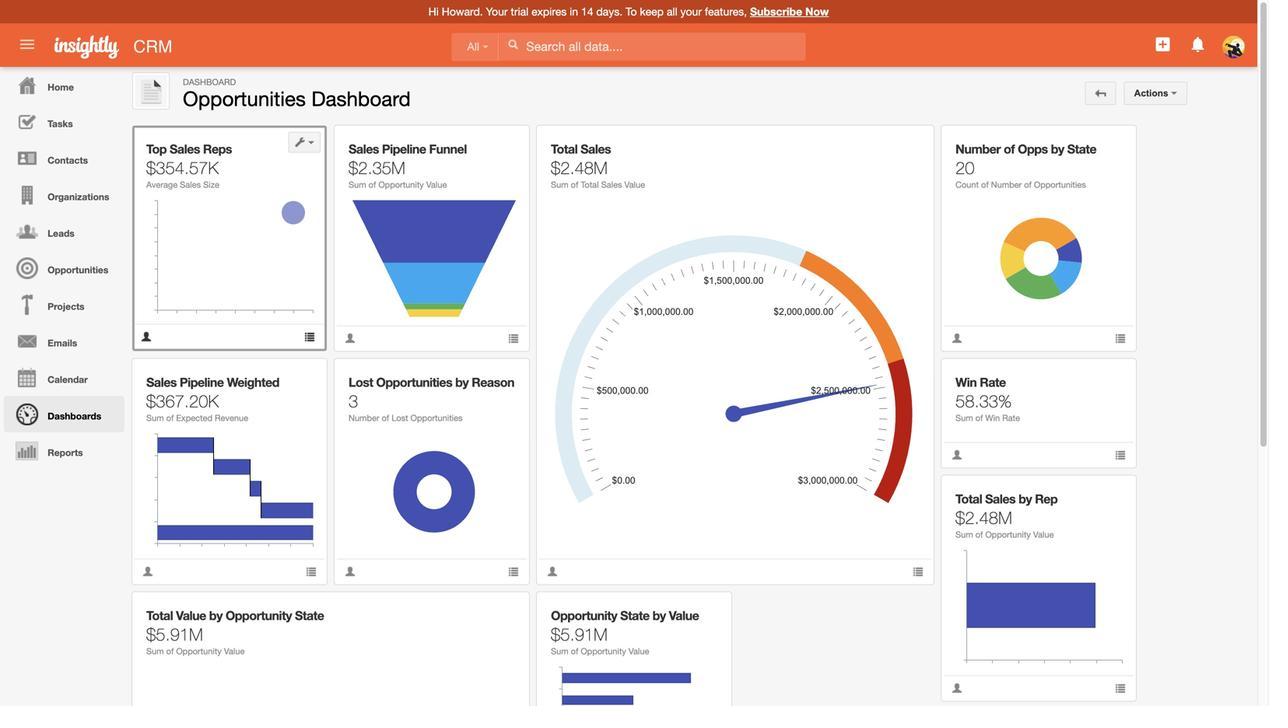 Task type: describe. For each thing, give the bounding box(es) containing it.
user image for average
[[141, 332, 152, 343]]

$2.48m inside "total sales by rep $2.48m sum of opportunity value"
[[956, 508, 1013, 528]]

emails link
[[4, 323, 125, 360]]

opps
[[1018, 142, 1048, 157]]

home
[[48, 82, 74, 93]]

1 horizontal spatial lost
[[392, 413, 408, 424]]

of inside total value by opportunity state $5.91m sum of opportunity value
[[166, 647, 174, 657]]

weighted
[[227, 375, 279, 390]]

value inside total sales $2.48m sum of total sales value
[[625, 180, 645, 190]]

white image
[[508, 39, 519, 50]]

subscribe
[[751, 5, 803, 18]]

opportunity state by value link
[[551, 609, 699, 624]]

opportunities inside number of opps by state 20 count of number of opportunities
[[1035, 180, 1087, 190]]

1 vertical spatial win
[[986, 413, 1001, 424]]

0 vertical spatial number
[[956, 142, 1001, 157]]

opportunities inside dashboard opportunities dashboard
[[183, 87, 306, 111]]

user image for of
[[345, 333, 356, 344]]

notifications image
[[1189, 35, 1208, 54]]

value inside "total sales by rep $2.48m sum of opportunity value"
[[1034, 530, 1055, 540]]

58.33%
[[956, 391, 1012, 411]]

opportunity inside "total sales by rep $2.48m sum of opportunity value"
[[986, 530, 1032, 540]]

sales pipeline funnel link
[[349, 142, 467, 157]]

state inside opportunity state by value $5.91m sum of opportunity value
[[621, 609, 650, 624]]

of inside the win rate 58.33% sum of win rate
[[976, 413, 984, 424]]

$5.91m inside total value by opportunity state $5.91m sum of opportunity value
[[146, 625, 203, 645]]

dashboard image
[[135, 76, 167, 107]]

state for 20
[[1068, 142, 1097, 157]]

of right count
[[982, 180, 989, 190]]

list image for $354.57k
[[304, 332, 315, 343]]

funnel
[[429, 142, 467, 157]]

contacts link
[[4, 140, 125, 177]]

expected
[[176, 413, 213, 424]]

user image for of
[[547, 567, 558, 578]]

all
[[468, 41, 480, 53]]

projects
[[48, 301, 85, 312]]

reports
[[48, 448, 83, 459]]

list image for rep
[[1116, 684, 1127, 695]]

emails
[[48, 338, 77, 349]]

top
[[146, 142, 167, 157]]

by for 3
[[456, 375, 469, 390]]

all link
[[452, 33, 499, 61]]

actions
[[1135, 88, 1172, 98]]

total sales $2.48m sum of total sales value
[[551, 142, 645, 190]]

your
[[486, 5, 508, 18]]

0 horizontal spatial lost
[[349, 375, 373, 390]]

features,
[[705, 5, 748, 18]]

top sales reps $354.57k average sales size
[[146, 142, 232, 190]]

total value by opportunity state $5.91m sum of opportunity value
[[146, 609, 324, 657]]

expires
[[532, 5, 567, 18]]

sum inside "total sales by rep $2.48m sum of opportunity value"
[[956, 530, 974, 540]]

sales pipeline weighted $367.20k sum of expected revenue
[[146, 375, 279, 424]]

dashboards link
[[4, 396, 125, 433]]

of inside opportunity state by value $5.91m sum of opportunity value
[[571, 647, 579, 657]]

user image for 20
[[952, 333, 963, 344]]

trial
[[511, 5, 529, 18]]

total for $2.48m
[[956, 492, 983, 507]]

reports link
[[4, 433, 125, 470]]

0 vertical spatial win
[[956, 375, 977, 390]]

of inside sales pipeline weighted $367.20k sum of expected revenue
[[166, 413, 174, 424]]

$354.57k
[[146, 158, 219, 178]]

list image for $367.20k
[[306, 567, 317, 578]]

1 vertical spatial rate
[[1003, 413, 1021, 424]]

number of opps by state link
[[956, 142, 1097, 157]]

total value by opportunity state link
[[146, 609, 324, 624]]

wrench image for $2.48m
[[1105, 487, 1115, 498]]

wrench image for $367.20k
[[295, 371, 306, 382]]

value inside the sales pipeline funnel $2.35m sum of opportunity value
[[427, 180, 447, 190]]

top sales reps link
[[146, 142, 232, 157]]

tasks
[[48, 118, 73, 129]]

list image for sum
[[913, 567, 924, 578]]

opportunity inside the sales pipeline funnel $2.35m sum of opportunity value
[[379, 180, 424, 190]]

revenue
[[215, 413, 248, 424]]

by for $2.48m
[[1019, 492, 1033, 507]]

opportunities link
[[4, 250, 125, 287]]

by for state
[[209, 609, 223, 624]]

list image for reason
[[508, 567, 519, 578]]

of inside "total sales by rep $2.48m sum of opportunity value"
[[976, 530, 984, 540]]

in
[[570, 5, 579, 18]]

total for state
[[146, 609, 173, 624]]

total for of
[[551, 142, 578, 157]]

list image for $2.35m
[[508, 333, 519, 344]]

total sales by rep $2.48m sum of opportunity value
[[956, 492, 1058, 540]]



Task type: vqa. For each thing, say whether or not it's contained in the screenshot.


Task type: locate. For each thing, give the bounding box(es) containing it.
user image for sum
[[142, 567, 153, 578]]

dashboard opportunities dashboard
[[183, 77, 411, 111]]

1 $5.91m from the left
[[146, 625, 203, 645]]

0 horizontal spatial win
[[956, 375, 977, 390]]

$5.91m down 'opportunity state by value' link
[[551, 625, 608, 645]]

sales inside sales pipeline weighted $367.20k sum of expected revenue
[[146, 375, 177, 390]]

sum inside the win rate 58.33% sum of win rate
[[956, 413, 974, 424]]

sales
[[170, 142, 200, 157], [349, 142, 379, 157], [581, 142, 611, 157], [180, 180, 201, 190], [602, 180, 622, 190], [146, 375, 177, 390], [986, 492, 1016, 507]]

dashboard right dashboard image
[[183, 77, 236, 87]]

user image for 3
[[345, 567, 356, 578]]

lost
[[349, 375, 373, 390], [392, 413, 408, 424]]

lost down lost opportunities by reason link
[[392, 413, 408, 424]]

20
[[956, 158, 975, 178]]

$2.35m
[[349, 158, 406, 178]]

by
[[1052, 142, 1065, 157], [456, 375, 469, 390], [1019, 492, 1033, 507], [209, 609, 223, 624], [653, 609, 666, 624]]

list image
[[508, 333, 519, 344], [1116, 333, 1127, 344], [1116, 450, 1127, 461], [508, 567, 519, 578], [913, 567, 924, 578], [1116, 684, 1127, 695]]

0 horizontal spatial $5.91m
[[146, 625, 203, 645]]

0 horizontal spatial state
[[295, 609, 324, 624]]

average
[[146, 180, 178, 190]]

sales pipeline funnel $2.35m sum of opportunity value
[[349, 142, 467, 190]]

$2.48m inside total sales $2.48m sum of total sales value
[[551, 158, 608, 178]]

1 vertical spatial list image
[[306, 567, 317, 578]]

win down 58.33%
[[986, 413, 1001, 424]]

rep
[[1036, 492, 1058, 507]]

1 horizontal spatial win
[[986, 413, 1001, 424]]

0 vertical spatial list image
[[304, 332, 315, 343]]

pipeline inside sales pipeline weighted $367.20k sum of expected revenue
[[180, 375, 224, 390]]

dashboard
[[183, 77, 236, 87], [312, 87, 411, 111]]

list image for by
[[1116, 333, 1127, 344]]

howard.
[[442, 5, 483, 18]]

sales inside "total sales by rep $2.48m sum of opportunity value"
[[986, 492, 1016, 507]]

2 $5.91m from the left
[[551, 625, 608, 645]]

sum inside the sales pipeline funnel $2.35m sum of opportunity value
[[349, 180, 366, 190]]

0 vertical spatial rate
[[980, 375, 1007, 390]]

by inside opportunity state by value $5.91m sum of opportunity value
[[653, 609, 666, 624]]

projects link
[[4, 287, 125, 323]]

leads link
[[4, 213, 125, 250]]

3
[[349, 391, 358, 411]]

number
[[956, 142, 1001, 157], [992, 180, 1022, 190], [349, 413, 380, 424]]

user image
[[345, 333, 356, 344], [952, 333, 963, 344], [952, 450, 963, 461], [952, 684, 963, 695]]

of down 'opportunity state by value' link
[[571, 647, 579, 657]]

sum inside sales pipeline weighted $367.20k sum of expected revenue
[[146, 413, 164, 424]]

0 vertical spatial pipeline
[[382, 142, 426, 157]]

pipeline up $367.20k
[[180, 375, 224, 390]]

state
[[1068, 142, 1097, 157], [295, 609, 324, 624], [621, 609, 650, 624]]

win
[[956, 375, 977, 390], [986, 413, 1001, 424]]

0 horizontal spatial dashboard
[[183, 77, 236, 87]]

total sales by rep link
[[956, 492, 1058, 507]]

by inside lost opportunities by reason 3 number of lost opportunities
[[456, 375, 469, 390]]

of down 58.33%
[[976, 413, 984, 424]]

crm
[[133, 37, 172, 56]]

lost opportunities by reason 3 number of lost opportunities
[[349, 375, 515, 424]]

2 horizontal spatial state
[[1068, 142, 1097, 157]]

tasks link
[[4, 104, 125, 140]]

reps
[[203, 142, 232, 157]]

actions button
[[1125, 82, 1188, 105]]

$5.91m down total value by opportunity state link
[[146, 625, 203, 645]]

14
[[582, 5, 594, 18]]

by for $5.91m
[[653, 609, 666, 624]]

opportunity state by value $5.91m sum of opportunity value
[[551, 609, 699, 657]]

Search all data.... text field
[[499, 33, 806, 61]]

of left opps
[[1004, 142, 1015, 157]]

reason
[[472, 375, 515, 390]]

sales pipeline weighted link
[[146, 375, 279, 390]]

state inside total value by opportunity state $5.91m sum of opportunity value
[[295, 609, 324, 624]]

$5.91m
[[146, 625, 203, 645], [551, 625, 608, 645]]

sum inside total value by opportunity state $5.91m sum of opportunity value
[[146, 647, 164, 657]]

value
[[427, 180, 447, 190], [625, 180, 645, 190], [1034, 530, 1055, 540], [176, 609, 206, 624], [669, 609, 699, 624], [224, 647, 245, 657], [629, 647, 650, 657]]

rate up 58.33%
[[980, 375, 1007, 390]]

state for $5.91m
[[295, 609, 324, 624]]

opportunities
[[183, 87, 306, 111], [1035, 180, 1087, 190], [48, 265, 108, 276], [376, 375, 453, 390], [411, 413, 463, 424]]

your
[[681, 5, 702, 18]]

navigation
[[0, 67, 125, 470]]

sum
[[349, 180, 366, 190], [551, 180, 569, 190], [146, 413, 164, 424], [956, 413, 974, 424], [956, 530, 974, 540], [146, 647, 164, 657], [551, 647, 569, 657]]

pipeline for $2.35m
[[382, 142, 426, 157]]

wrench image
[[497, 137, 508, 148], [295, 371, 306, 382], [497, 371, 508, 382], [1105, 371, 1115, 382], [1105, 487, 1115, 498]]

of down lost opportunities by reason link
[[382, 413, 389, 424]]

subscribe now link
[[751, 5, 829, 18]]

leads
[[48, 228, 75, 239]]

0 vertical spatial $2.48m
[[551, 158, 608, 178]]

calendar
[[48, 375, 88, 385]]

lost up 3
[[349, 375, 373, 390]]

sales inside the sales pipeline funnel $2.35m sum of opportunity value
[[349, 142, 379, 157]]

win up 58.33%
[[956, 375, 977, 390]]

home link
[[4, 67, 125, 104]]

number right count
[[992, 180, 1022, 190]]

0 vertical spatial lost
[[349, 375, 373, 390]]

number inside lost opportunities by reason 3 number of lost opportunities
[[349, 413, 380, 424]]

of down $367.20k
[[166, 413, 174, 424]]

2 vertical spatial number
[[349, 413, 380, 424]]

size
[[203, 180, 219, 190]]

win rate 58.33% sum of win rate
[[956, 375, 1021, 424]]

1 horizontal spatial dashboard
[[312, 87, 411, 111]]

sum inside total sales $2.48m sum of total sales value
[[551, 180, 569, 190]]

1 horizontal spatial pipeline
[[382, 142, 426, 157]]

of down total sales link at the top left of the page
[[571, 180, 579, 190]]

$2.48m down total sales link at the top left of the page
[[551, 158, 608, 178]]

hi
[[429, 5, 439, 18]]

1 vertical spatial lost
[[392, 413, 408, 424]]

of down $2.35m
[[369, 180, 376, 190]]

dashboards
[[48, 411, 101, 422]]

win rate link
[[956, 375, 1007, 390]]

to
[[626, 5, 637, 18]]

pipeline for $367.20k
[[180, 375, 224, 390]]

$2.48m
[[551, 158, 608, 178], [956, 508, 1013, 528]]

number down 3
[[349, 413, 380, 424]]

state inside number of opps by state 20 count of number of opportunities
[[1068, 142, 1097, 157]]

days.
[[597, 5, 623, 18]]

of inside lost opportunities by reason 3 number of lost opportunities
[[382, 413, 389, 424]]

of
[[1004, 142, 1015, 157], [369, 180, 376, 190], [571, 180, 579, 190], [982, 180, 989, 190], [1025, 180, 1032, 190], [166, 413, 174, 424], [382, 413, 389, 424], [976, 413, 984, 424], [976, 530, 984, 540], [166, 647, 174, 657], [571, 647, 579, 657]]

by inside total value by opportunity state $5.91m sum of opportunity value
[[209, 609, 223, 624]]

count
[[956, 180, 979, 190]]

of inside total sales $2.48m sum of total sales value
[[571, 180, 579, 190]]

pipeline up $2.35m
[[382, 142, 426, 157]]

pipeline
[[382, 142, 426, 157], [180, 375, 224, 390]]

1 vertical spatial pipeline
[[180, 375, 224, 390]]

pipeline inside the sales pipeline funnel $2.35m sum of opportunity value
[[382, 142, 426, 157]]

total inside total value by opportunity state $5.91m sum of opportunity value
[[146, 609, 173, 624]]

back image
[[1096, 88, 1107, 99]]

list image
[[304, 332, 315, 343], [306, 567, 317, 578]]

wrench image
[[295, 137, 306, 148], [902, 137, 913, 148], [1105, 137, 1115, 148], [497, 604, 508, 615], [700, 604, 711, 615]]

1 vertical spatial $2.48m
[[956, 508, 1013, 528]]

dashboard up sales pipeline funnel link
[[312, 87, 411, 111]]

of down total value by opportunity state link
[[166, 647, 174, 657]]

hi howard. your trial expires in 14 days. to keep all your features, subscribe now
[[429, 5, 829, 18]]

of down number of opps by state link
[[1025, 180, 1032, 190]]

by inside number of opps by state 20 count of number of opportunities
[[1052, 142, 1065, 157]]

total sales link
[[551, 142, 611, 157]]

$5.91m inside opportunity state by value $5.91m sum of opportunity value
[[551, 625, 608, 645]]

navigation containing home
[[0, 67, 125, 470]]

organizations
[[48, 192, 109, 202]]

user image
[[141, 332, 152, 343], [142, 567, 153, 578], [345, 567, 356, 578], [547, 567, 558, 578]]

sum inside opportunity state by value $5.91m sum of opportunity value
[[551, 647, 569, 657]]

organizations link
[[4, 177, 125, 213]]

of inside the sales pipeline funnel $2.35m sum of opportunity value
[[369, 180, 376, 190]]

$367.20k
[[146, 391, 219, 411]]

by inside "total sales by rep $2.48m sum of opportunity value"
[[1019, 492, 1033, 507]]

keep
[[640, 5, 664, 18]]

1 vertical spatial number
[[992, 180, 1022, 190]]

0 horizontal spatial $2.48m
[[551, 158, 608, 178]]

contacts
[[48, 155, 88, 166]]

number of opps by state 20 count of number of opportunities
[[956, 142, 1097, 190]]

1 horizontal spatial state
[[621, 609, 650, 624]]

user image for sum
[[952, 684, 963, 695]]

rate down 58.33%
[[1003, 413, 1021, 424]]

total
[[551, 142, 578, 157], [581, 180, 599, 190], [956, 492, 983, 507], [146, 609, 173, 624]]

1 horizontal spatial $2.48m
[[956, 508, 1013, 528]]

all
[[667, 5, 678, 18]]

opportunity
[[379, 180, 424, 190], [986, 530, 1032, 540], [226, 609, 292, 624], [551, 609, 618, 624], [176, 647, 222, 657], [581, 647, 627, 657]]

number up the "20"
[[956, 142, 1001, 157]]

total inside "total sales by rep $2.48m sum of opportunity value"
[[956, 492, 983, 507]]

now
[[806, 5, 829, 18]]

$2.48m down 'total sales by rep' link
[[956, 508, 1013, 528]]

0 horizontal spatial pipeline
[[180, 375, 224, 390]]

wrench image for $2.35m
[[497, 137, 508, 148]]

calendar link
[[4, 360, 125, 396]]

lost opportunities by reason link
[[349, 375, 515, 390]]

rate
[[980, 375, 1007, 390], [1003, 413, 1021, 424]]

of down 'total sales by rep' link
[[976, 530, 984, 540]]

1 horizontal spatial $5.91m
[[551, 625, 608, 645]]



